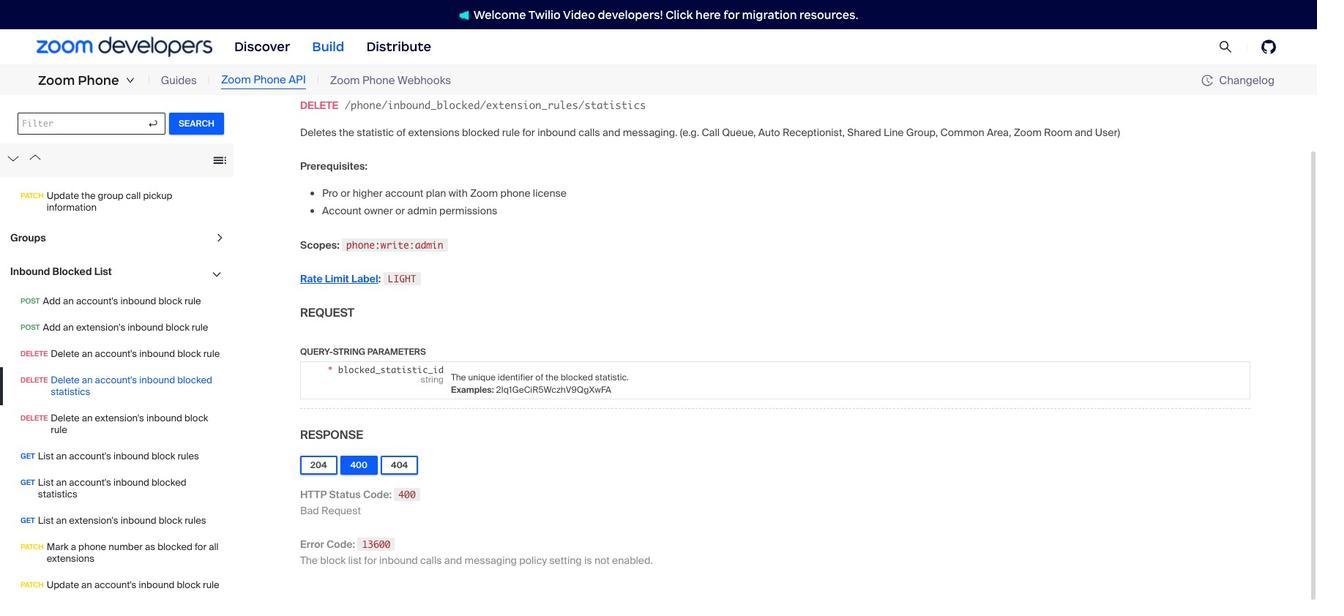 Task type: vqa. For each thing, say whether or not it's contained in the screenshot.
1st Phone from right
yes



Task type: locate. For each thing, give the bounding box(es) containing it.
400
[[350, 460, 368, 471], [399, 489, 416, 501]]

zoom phone
[[38, 72, 119, 89]]

not
[[595, 554, 610, 567]]

and
[[444, 554, 462, 567]]

phone
[[78, 72, 119, 89], [253, 73, 286, 87], [362, 73, 395, 88]]

1 horizontal spatial code:
[[363, 488, 392, 501]]

setting
[[549, 554, 582, 567]]

phone left the api
[[253, 73, 286, 87]]

phone inside zoom phone webhooks link
[[362, 73, 395, 88]]

13600
[[362, 539, 391, 550]]

phone left down image
[[78, 72, 119, 89]]

400 up status
[[350, 460, 368, 471]]

list
[[348, 554, 362, 567]]

3 zoom from the left
[[330, 73, 360, 88]]

the
[[300, 554, 318, 567]]

1 horizontal spatial for
[[724, 8, 740, 22]]

400 down the 404 'button'
[[399, 489, 416, 501]]

1 vertical spatial code:
[[327, 538, 355, 551]]

for right here
[[724, 8, 740, 22]]

search image
[[1219, 40, 1232, 54]]

resources.
[[800, 8, 858, 22]]

http status code: 400 bad request
[[300, 488, 416, 517]]

2 phone from the left
[[253, 73, 286, 87]]

404 button
[[381, 456, 418, 475]]

0 vertical spatial code:
[[363, 488, 392, 501]]

1 zoom from the left
[[38, 72, 75, 89]]

messaging
[[465, 554, 517, 567]]

0 horizontal spatial zoom
[[38, 72, 75, 89]]

request
[[321, 504, 361, 517]]

zoom for zoom phone api
[[221, 73, 251, 87]]

for right list
[[364, 554, 377, 567]]

0 horizontal spatial phone
[[78, 72, 119, 89]]

2 horizontal spatial zoom
[[330, 73, 360, 88]]

github image
[[1262, 40, 1276, 54]]

zoom
[[38, 72, 75, 89], [221, 73, 251, 87], [330, 73, 360, 88]]

0 vertical spatial 400
[[350, 460, 368, 471]]

twilio
[[528, 8, 561, 22]]

history image
[[1202, 75, 1219, 86]]

3 phone from the left
[[362, 73, 395, 88]]

webhooks
[[398, 73, 451, 88]]

phone inside zoom phone api link
[[253, 73, 286, 87]]

0 horizontal spatial for
[[364, 554, 377, 567]]

2 horizontal spatial phone
[[362, 73, 395, 88]]

204
[[310, 460, 327, 471]]

github image
[[1262, 40, 1276, 54]]

0 horizontal spatial 400
[[350, 460, 368, 471]]

for inside error code: 13600 the block list for inbound calls and messaging policy setting is not enabled.
[[364, 554, 377, 567]]

1 horizontal spatial 400
[[399, 489, 416, 501]]

0 vertical spatial for
[[724, 8, 740, 22]]

phone left webhooks
[[362, 73, 395, 88]]

migration
[[742, 8, 797, 22]]

code:
[[363, 488, 392, 501], [327, 538, 355, 551]]

api
[[289, 73, 306, 87]]

click
[[666, 8, 693, 22]]

video
[[563, 8, 595, 22]]

code: up block
[[327, 538, 355, 551]]

phone for zoom phone api
[[253, 73, 286, 87]]

history image
[[1202, 75, 1213, 86]]

down image
[[126, 76, 135, 85]]

204 button
[[300, 456, 337, 475]]

1 phone from the left
[[78, 72, 119, 89]]

1 vertical spatial for
[[364, 554, 377, 567]]

2 zoom from the left
[[221, 73, 251, 87]]

for
[[724, 8, 740, 22], [364, 554, 377, 567]]

0 horizontal spatial code:
[[327, 538, 355, 551]]

code: right status
[[363, 488, 392, 501]]

error code: 13600 the block list for inbound calls and messaging policy setting is not enabled.
[[300, 538, 653, 567]]

1 horizontal spatial phone
[[253, 73, 286, 87]]

1 horizontal spatial zoom
[[221, 73, 251, 87]]

1 vertical spatial 400
[[399, 489, 416, 501]]

404
[[391, 460, 408, 471]]

search image
[[1219, 40, 1232, 54]]

request
[[300, 305, 355, 320]]



Task type: describe. For each thing, give the bounding box(es) containing it.
400 inside http status code: 400 bad request
[[399, 489, 416, 501]]

zoom for zoom phone
[[38, 72, 75, 89]]

for for migration
[[724, 8, 740, 22]]

developers!
[[598, 8, 663, 22]]

zoom for zoom phone webhooks
[[330, 73, 360, 88]]

phone for zoom phone webhooks
[[362, 73, 395, 88]]

changelog link
[[1202, 73, 1275, 88]]

phone for zoom phone
[[78, 72, 119, 89]]

400 button
[[340, 456, 378, 475]]

for for inbound
[[364, 554, 377, 567]]

bad
[[300, 504, 319, 517]]

inbound
[[379, 554, 418, 567]]

zoom phone api
[[221, 73, 306, 87]]

here
[[696, 8, 721, 22]]

welcome twilio video developers! click here for migration resources.
[[474, 8, 858, 22]]

zoom phone webhooks
[[330, 73, 451, 88]]

policy
[[519, 554, 547, 567]]

zoom phone api link
[[221, 72, 306, 89]]

enabled.
[[612, 554, 653, 567]]

query-
[[300, 346, 333, 358]]

status
[[329, 488, 361, 501]]

welcome
[[474, 8, 526, 22]]

code: inside error code: 13600 the block list for inbound calls and messaging policy setting is not enabled.
[[327, 538, 355, 551]]

notification image
[[459, 10, 469, 20]]

string
[[333, 346, 365, 358]]

guides link
[[161, 72, 197, 89]]

query-string parameters
[[300, 346, 426, 358]]

zoom phone webhooks link
[[330, 72, 451, 89]]

notification image
[[459, 10, 474, 20]]

http
[[300, 488, 327, 501]]

zoom developer logo image
[[37, 37, 212, 57]]

guides
[[161, 73, 197, 88]]

error
[[300, 538, 324, 551]]

response
[[300, 427, 363, 443]]

welcome twilio video developers! click here for migration resources. link
[[444, 7, 873, 22]]

changelog
[[1219, 73, 1275, 88]]

calls
[[420, 554, 442, 567]]

block
[[320, 554, 346, 567]]

is
[[584, 554, 592, 567]]

code: inside http status code: 400 bad request
[[363, 488, 392, 501]]

400 inside '400' 'button'
[[350, 460, 368, 471]]

parameters
[[367, 346, 426, 358]]



